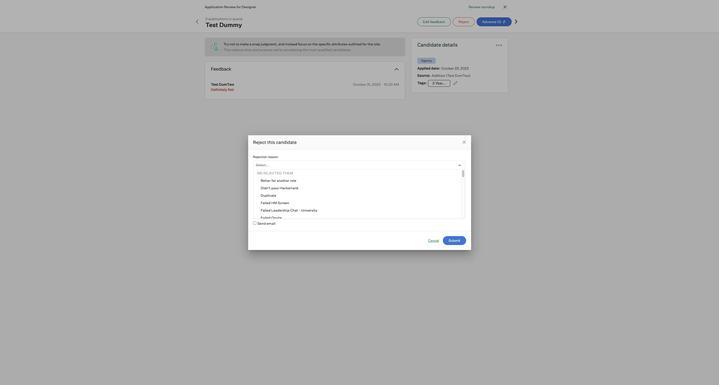 Task type: vqa. For each thing, say whether or not it's contained in the screenshot.
No inside the "no results found try removing filters above to broaden your search."
no



Task type: locate. For each thing, give the bounding box(es) containing it.
0 vertical spatial failed
[[261, 201, 271, 205]]

october left '31,'
[[353, 82, 367, 87]]

moving to this stage may trigger an action. element
[[502, 20, 506, 24]]

reason
[[268, 155, 278, 159]]

candidate actions element
[[497, 40, 503, 49]]

candidates.
[[333, 48, 352, 52]]

2 failed from the top
[[261, 208, 271, 212]]

1 vertical spatial test
[[211, 82, 218, 87]]

to
[[236, 42, 239, 46]]

0 horizontal spatial october
[[353, 82, 367, 87]]

review
[[469, 5, 481, 9], [224, 5, 236, 9]]

test inside test dumtwo definitely not
[[211, 82, 218, 87]]

definitely
[[211, 88, 227, 92]]

source:
[[418, 73, 431, 77]]

another
[[277, 178, 290, 183]]

duplicate
[[261, 193, 277, 197]]

feedback
[[431, 19, 446, 24]]

feedback
[[211, 66, 231, 72]]

1 horizontal spatial reject
[[459, 19, 469, 24]]

didn't
[[261, 186, 271, 190]]

outlined
[[349, 42, 362, 46]]

submit
[[449, 238, 461, 243]]

the
[[313, 42, 318, 46], [368, 42, 373, 46], [303, 48, 308, 52]]

reject
[[459, 19, 469, 24], [253, 139, 267, 145]]

failed leadership chat - university option
[[257, 207, 462, 214]]

application review for designer
[[205, 5, 257, 9]]

make
[[240, 42, 249, 46]]

the down focus
[[303, 48, 308, 52]]

agency
[[422, 59, 432, 62]]

role
[[290, 178, 297, 183]]

31,
[[367, 82, 372, 87]]

for
[[237, 5, 241, 9], [363, 42, 367, 46], [272, 178, 276, 183]]

october
[[442, 66, 454, 70], [353, 82, 367, 87]]

1 vertical spatial and
[[253, 48, 259, 52]]

am
[[394, 82, 399, 87]]

october up (test
[[442, 66, 454, 70]]

1 horizontal spatial october
[[442, 66, 454, 70]]

1 vertical spatial for
[[363, 42, 367, 46]]

the left role. on the top of the page
[[368, 42, 373, 46]]

2023 right 23,
[[461, 66, 469, 70]]

onsite
[[272, 216, 282, 220]]

1 vertical spatial october
[[353, 82, 367, 87]]

rejection reason
[[253, 155, 278, 159]]

rejection down select...
[[253, 170, 267, 174]]

1 vertical spatial reject
[[253, 139, 267, 145]]

0 horizontal spatial for
[[237, 5, 241, 9]]

instead
[[285, 42, 298, 46]]

rejection
[[253, 155, 267, 159], [253, 170, 267, 174]]

1 vertical spatial 2023
[[372, 82, 381, 87]]

3 failed from the top
[[261, 216, 271, 220]]

0 horizontal spatial the
[[303, 48, 308, 52]]

reject inside 'reject this candidate' dialog
[[253, 139, 267, 145]]

1 vertical spatial failed
[[261, 208, 271, 212]]

2 review from the left
[[224, 5, 236, 9]]

chat
[[291, 208, 298, 212]]

rejection for rejection reason
[[253, 155, 267, 159]]

1 vertical spatial rejection
[[253, 170, 267, 174]]

advance (1)
[[483, 19, 502, 24]]

cancel link
[[428, 238, 440, 243]]

1 review from the left
[[469, 5, 481, 9]]

cancel
[[428, 238, 440, 243]]

None text field
[[253, 176, 465, 200]]

judgment,
[[261, 42, 278, 46]]

rejection for rejection notes
[[253, 170, 267, 174]]

source: addition (test dumtwo)
[[418, 73, 471, 77]]

duplicate option
[[257, 192, 462, 199]]

1 horizontal spatial review
[[469, 5, 481, 9]]

next image
[[514, 19, 519, 24]]

2023 right '31,'
[[372, 82, 381, 87]]

designer
[[242, 5, 257, 9]]

2 horizontal spatial for
[[363, 42, 367, 46]]

role.
[[374, 42, 381, 46]]

2023
[[461, 66, 469, 70], [372, 82, 381, 87]]

0 vertical spatial october
[[442, 66, 454, 70]]

failed onsite
[[261, 216, 282, 220]]

failed for failed hm screen
[[261, 201, 271, 205]]

none text field inside 'reject this candidate' dialog
[[253, 176, 465, 200]]

the right the on
[[313, 42, 318, 46]]

0 vertical spatial reject
[[459, 19, 469, 24]]

moving to this stage may trigger an action. image
[[503, 20, 506, 24]]

rejected
[[264, 171, 282, 175]]

for left designer
[[237, 5, 241, 9]]

failed
[[261, 201, 271, 205], [261, 208, 271, 212], [261, 216, 271, 220]]

for right outlined
[[363, 42, 367, 46]]

reject button
[[453, 17, 475, 26]]

didn't pass hackerrank
[[261, 186, 299, 190]]

test up definitely
[[211, 82, 218, 87]]

next element
[[514, 19, 519, 24]]

review up in
[[224, 5, 236, 9]]

2 applications in queue test dummy
[[206, 16, 243, 28]]

0 vertical spatial and
[[279, 42, 285, 46]]

after
[[303, 206, 310, 210]]

for inside better for another role option
[[272, 178, 276, 183]]

test down the 2 at left
[[206, 21, 218, 28]]

0 vertical spatial for
[[237, 5, 241, 9]]

0 horizontal spatial reject
[[253, 139, 267, 145]]

0 vertical spatial 2023
[[461, 66, 469, 70]]

and down snap
[[253, 48, 259, 52]]

for inside try not to make a snap judgment, and instead focus on the specific attributes outlined for the role. this reduces bias and ensures we're considering the most qualified candidates.
[[363, 42, 367, 46]]

0 vertical spatial test
[[206, 21, 218, 28]]

0 horizontal spatial and
[[253, 48, 259, 52]]

most
[[309, 48, 317, 52]]

2 rejection from the top
[[253, 170, 267, 174]]

add a candidate tag image
[[454, 81, 458, 85]]

pass
[[272, 186, 279, 190]]

send
[[258, 221, 266, 225]]

failed up start
[[261, 201, 271, 205]]

and up we're
[[279, 42, 285, 46]]

failed up send email
[[261, 216, 271, 220]]

not
[[230, 42, 235, 46]]

2 horizontal spatial the
[[368, 42, 373, 46]]

edit feedback button
[[418, 17, 451, 26]]

1 horizontal spatial for
[[272, 178, 276, 183]]

2
[[206, 16, 208, 21]]

test
[[206, 21, 218, 28], [211, 82, 218, 87]]

test dumtwo definitely not
[[211, 82, 234, 92]]

2 vertical spatial failed
[[261, 216, 271, 220]]

1 rejection from the top
[[253, 155, 267, 159]]

2 vertical spatial for
[[272, 178, 276, 183]]

rejection
[[311, 206, 325, 210]]

rejection up select...
[[253, 155, 267, 159]]

0 horizontal spatial review
[[224, 5, 236, 9]]

bias
[[246, 48, 252, 52]]

dumtwo
[[219, 82, 234, 87]]

None field
[[256, 161, 257, 170]]

reject inside the reject button
[[459, 19, 469, 24]]

review left roundup
[[469, 5, 481, 9]]

0 vertical spatial rejection
[[253, 155, 267, 159]]

try
[[224, 42, 229, 46]]

for down we rejected them
[[272, 178, 276, 183]]

failed up failed onsite
[[261, 208, 271, 212]]

reject left this on the left top
[[253, 139, 267, 145]]

ensures
[[260, 48, 273, 52]]

1 horizontal spatial the
[[313, 42, 318, 46]]

addition
[[432, 73, 446, 77]]

1 failed from the top
[[261, 201, 271, 205]]

details
[[443, 42, 458, 48]]

reject down review roundup link
[[459, 19, 469, 24]]

failed inside option
[[261, 208, 271, 212]]

on
[[308, 42, 312, 46]]



Task type: describe. For each thing, give the bounding box(es) containing it.
date:
[[432, 66, 440, 70]]

email
[[267, 221, 276, 225]]

new
[[267, 206, 273, 210]]

process
[[289, 206, 302, 210]]

not
[[228, 88, 234, 92]]

previous element
[[195, 19, 200, 24]]

screen
[[278, 201, 289, 205]]

snap
[[252, 42, 260, 46]]

failed for failed leadership chat - university
[[261, 208, 271, 212]]

better
[[261, 178, 271, 183]]

review roundup link
[[469, 4, 495, 9]]

start new prospect process after rejection
[[258, 206, 325, 210]]

reject for reject
[[459, 19, 469, 24]]

reduces
[[232, 48, 245, 52]]

select...
[[256, 163, 269, 167]]

we
[[257, 171, 263, 175]]

failed hm screen
[[261, 201, 289, 205]]

10:22 am
[[384, 82, 399, 87]]

leadership
[[272, 208, 290, 212]]

didn't pass hackerrank option
[[257, 184, 462, 192]]

start
[[258, 206, 266, 210]]

send email
[[258, 221, 276, 225]]

we're
[[274, 48, 282, 52]]

qualified
[[318, 48, 332, 52]]

better for another role option
[[257, 177, 462, 184]]

edit feedback
[[423, 19, 446, 24]]

hm
[[272, 201, 277, 205]]

none field inside 'reject this candidate' dialog
[[256, 161, 257, 170]]

attributes
[[332, 42, 348, 46]]

0 horizontal spatial 2023
[[372, 82, 381, 87]]

Send email checkbox
[[253, 222, 256, 225]]

submit button
[[443, 236, 466, 245]]

test dummy link
[[206, 21, 245, 28]]

queue
[[233, 16, 243, 21]]

university
[[301, 208, 318, 212]]

application
[[205, 5, 224, 9]]

failed onsite option
[[257, 214, 462, 222]]

a
[[250, 42, 252, 46]]

dummy
[[220, 21, 242, 28]]

1 horizontal spatial and
[[279, 42, 285, 46]]

applications
[[208, 16, 228, 21]]

candidate details
[[418, 42, 458, 48]]

reject this candidate
[[253, 139, 297, 145]]

candidate
[[418, 42, 442, 48]]

applied
[[418, 66, 431, 70]]

october 31, 2023
[[353, 82, 381, 87]]

failed leadership chat - university
[[261, 208, 318, 212]]

1 horizontal spatial 2023
[[461, 66, 469, 70]]

considering
[[283, 48, 302, 52]]

review roundup
[[469, 5, 495, 9]]

edit
[[423, 19, 430, 24]]

10:22
[[384, 82, 393, 87]]

hackerrank
[[280, 186, 299, 190]]

focus
[[298, 42, 307, 46]]

reject for reject this candidate
[[253, 139, 267, 145]]

them
[[283, 171, 293, 175]]

reject this candidate dialog
[[248, 135, 471, 348]]

applied date: october 23, 2023
[[418, 66, 469, 70]]

specific
[[319, 42, 331, 46]]

dumtwo)
[[455, 73, 471, 77]]

(1)
[[498, 19, 502, 24]]

-
[[299, 208, 300, 212]]

failed hm screen option
[[257, 199, 462, 207]]

rejection notes
[[253, 170, 277, 174]]

candidate
[[276, 139, 297, 145]]

test inside 2 applications in queue test dummy
[[206, 21, 218, 28]]

we rejected them
[[257, 171, 293, 175]]

prospect
[[274, 206, 289, 210]]

(test
[[446, 73, 455, 77]]

this
[[267, 139, 275, 145]]

candidate actions image
[[497, 45, 503, 46]]

23,
[[455, 66, 460, 70]]

advance
[[483, 19, 497, 24]]

this
[[224, 48, 231, 52]]

failed for failed onsite
[[261, 216, 271, 220]]

in
[[229, 16, 232, 21]]

close image
[[502, 4, 508, 10]]

notes
[[268, 170, 277, 174]]

tags:
[[418, 81, 427, 85]]



